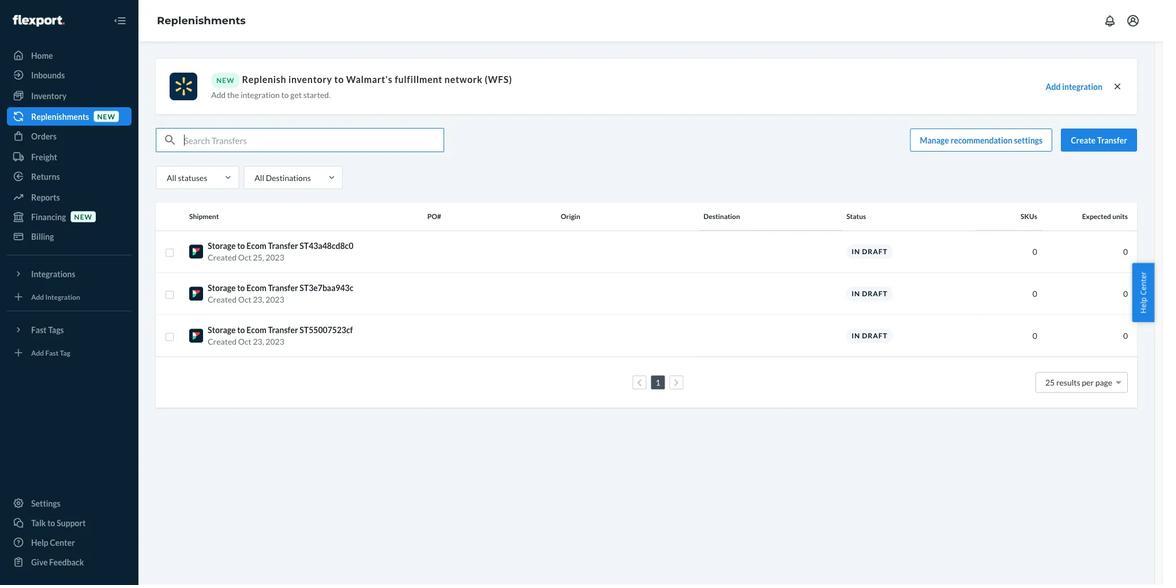Task type: describe. For each thing, give the bounding box(es) containing it.
center inside button
[[1138, 272, 1149, 296]]

transfer for st55007523cf
[[268, 325, 298, 335]]

help center link
[[7, 534, 132, 552]]

destinations
[[266, 173, 311, 183]]

expected
[[1082, 212, 1111, 221]]

help inside button
[[1138, 297, 1149, 314]]

help center inside button
[[1138, 272, 1149, 314]]

fast inside dropdown button
[[31, 325, 47, 335]]

new for replenishments
[[97, 112, 115, 121]]

draft for storage to ecom transfer st43a48cd8c0
[[862, 248, 888, 256]]

square image for created oct 23, 2023
[[165, 291, 174, 300]]

origin
[[561, 212, 580, 221]]

storage to ecom transfer st3e7baa943c created oct 23, 2023
[[208, 283, 353, 305]]

integrations
[[31, 269, 75, 279]]

transfer inside button
[[1097, 135, 1128, 145]]

1 link
[[653, 378, 663, 388]]

inventory
[[289, 74, 332, 85]]

Search Transfers text field
[[184, 129, 444, 152]]

talk to support
[[31, 518, 86, 528]]

home
[[31, 50, 53, 60]]

inventory link
[[7, 87, 132, 105]]

create transfer
[[1071, 135, 1128, 145]]

all statuses
[[167, 173, 207, 183]]

walmart's
[[346, 74, 393, 85]]

25 results per page option
[[1046, 378, 1113, 388]]

manage recommendation settings button
[[910, 129, 1053, 152]]

open notifications image
[[1103, 14, 1117, 28]]

settings
[[31, 499, 61, 509]]

per
[[1082, 378, 1094, 388]]

(wfs)
[[485, 74, 512, 85]]

settings link
[[7, 495, 132, 513]]

created for storage to ecom transfer st3e7baa943c created oct 23, 2023
[[208, 295, 237, 305]]

1 vertical spatial replenishments
[[31, 112, 89, 121]]

skus
[[1021, 212, 1037, 221]]

add integration link
[[7, 288, 132, 306]]

all for all statuses
[[167, 173, 176, 183]]

fast inside "link"
[[45, 349, 59, 357]]

2023 for st43a48cd8c0
[[266, 253, 284, 263]]

shipment
[[189, 212, 219, 221]]

0 horizontal spatial help
[[31, 538, 48, 548]]

fast tags
[[31, 325, 64, 335]]

give feedback
[[31, 558, 84, 568]]

create transfer button
[[1061, 129, 1137, 152]]

transfer for st43a48cd8c0
[[268, 241, 298, 251]]

square image for created oct 25, 2023
[[165, 248, 174, 258]]

oct for storage to ecom transfer st55007523cf created oct 23, 2023
[[238, 337, 251, 347]]

storage for storage to ecom transfer st55007523cf
[[208, 325, 236, 335]]

page
[[1096, 378, 1113, 388]]

add integration
[[31, 293, 80, 301]]

add for add integration
[[1046, 82, 1061, 92]]

help center button
[[1132, 263, 1155, 322]]

oct for storage to ecom transfer st3e7baa943c created oct 23, 2023
[[238, 295, 251, 305]]

feedback
[[49, 558, 84, 568]]

storage to ecom transfer st43a48cd8c0 created oct 25, 2023
[[208, 241, 353, 263]]

manage recommendation settings link
[[910, 129, 1053, 152]]

po#
[[427, 212, 441, 221]]

status
[[847, 212, 866, 221]]

ecom for st55007523cf
[[247, 325, 266, 335]]

in draft for st55007523cf
[[852, 332, 888, 340]]

new for financing
[[74, 213, 92, 221]]

square image
[[165, 333, 174, 342]]

started.
[[303, 90, 331, 100]]

integration inside button
[[1062, 82, 1103, 92]]

results
[[1056, 378, 1081, 388]]

replenishments link
[[157, 14, 246, 27]]

create
[[1071, 135, 1096, 145]]

23, for st55007523cf
[[253, 337, 264, 347]]

all destinations
[[255, 173, 311, 183]]

freight
[[31, 152, 57, 162]]

transfer for st3e7baa943c
[[268, 283, 298, 293]]

recommendation
[[951, 135, 1013, 145]]

oct for storage to ecom transfer st43a48cd8c0 created oct 25, 2023
[[238, 253, 251, 263]]

25 results per page
[[1046, 378, 1113, 388]]

0 horizontal spatial center
[[50, 538, 75, 548]]

ecom for st3e7baa943c
[[247, 283, 266, 293]]

inbounds link
[[7, 66, 132, 84]]

to for talk to support
[[47, 518, 55, 528]]

integration
[[45, 293, 80, 301]]

add integration button
[[1046, 81, 1103, 92]]

add fast tag
[[31, 349, 70, 357]]

new
[[216, 76, 235, 85]]

chevron left image
[[637, 379, 642, 387]]



Task type: locate. For each thing, give the bounding box(es) containing it.
2 vertical spatial in
[[852, 332, 860, 340]]

manage recommendation settings
[[920, 135, 1043, 145]]

to for storage to ecom transfer st55007523cf created oct 23, 2023
[[237, 325, 245, 335]]

storage inside storage to ecom transfer st43a48cd8c0 created oct 25, 2023
[[208, 241, 236, 251]]

tags
[[48, 325, 64, 335]]

0 vertical spatial new
[[97, 112, 115, 121]]

1 vertical spatial in
[[852, 290, 860, 298]]

oct inside storage to ecom transfer st55007523cf created oct 23, 2023
[[238, 337, 251, 347]]

to for storage to ecom transfer st43a48cd8c0 created oct 25, 2023
[[237, 241, 245, 251]]

transfer down storage to ecom transfer st43a48cd8c0 created oct 25, 2023
[[268, 283, 298, 293]]

transfer right create
[[1097, 135, 1128, 145]]

0 vertical spatial help center
[[1138, 272, 1149, 314]]

integration
[[1062, 82, 1103, 92], [241, 90, 280, 100]]

0 vertical spatial ecom
[[247, 241, 266, 251]]

new up the orders link
[[97, 112, 115, 121]]

freight link
[[7, 148, 132, 166]]

home link
[[7, 46, 132, 65]]

1 ecom from the top
[[247, 241, 266, 251]]

billing
[[31, 232, 54, 241]]

transfer down storage to ecom transfer st3e7baa943c created oct 23, 2023
[[268, 325, 298, 335]]

add
[[1046, 82, 1061, 92], [211, 90, 226, 100], [31, 293, 44, 301], [31, 349, 44, 357]]

oct inside storage to ecom transfer st3e7baa943c created oct 23, 2023
[[238, 295, 251, 305]]

3 ecom from the top
[[247, 325, 266, 335]]

st3e7baa943c
[[300, 283, 353, 293]]

all left destinations
[[255, 173, 264, 183]]

in draft
[[852, 248, 888, 256], [852, 290, 888, 298], [852, 332, 888, 340]]

3 created from the top
[[208, 337, 237, 347]]

storage for storage to ecom transfer st43a48cd8c0
[[208, 241, 236, 251]]

billing link
[[7, 227, 132, 246]]

2 vertical spatial draft
[[862, 332, 888, 340]]

0 vertical spatial help
[[1138, 297, 1149, 314]]

1 vertical spatial square image
[[165, 291, 174, 300]]

talk
[[31, 518, 46, 528]]

2023 inside storage to ecom transfer st55007523cf created oct 23, 2023
[[266, 337, 284, 347]]

3 in draft from the top
[[852, 332, 888, 340]]

1 23, from the top
[[253, 295, 264, 305]]

replenish
[[242, 74, 286, 85]]

in draft for st3e7baa943c
[[852, 290, 888, 298]]

0 vertical spatial 23,
[[253, 295, 264, 305]]

add inside button
[[1046, 82, 1061, 92]]

ecom down storage to ecom transfer st3e7baa943c created oct 23, 2023
[[247, 325, 266, 335]]

integration left the close image on the right top of the page
[[1062, 82, 1103, 92]]

draft for storage to ecom transfer st3e7baa943c
[[862, 290, 888, 298]]

0
[[1033, 247, 1037, 257], [1123, 247, 1128, 257], [1033, 289, 1037, 299], [1123, 289, 1128, 299], [1033, 331, 1037, 341], [1123, 331, 1128, 341]]

1 vertical spatial new
[[74, 213, 92, 221]]

all left statuses
[[167, 173, 176, 183]]

1 horizontal spatial integration
[[1062, 82, 1103, 92]]

25
[[1046, 378, 1055, 388]]

2 all from the left
[[255, 173, 264, 183]]

2 in draft from the top
[[852, 290, 888, 298]]

in for storage to ecom transfer st43a48cd8c0
[[852, 248, 860, 256]]

get
[[290, 90, 302, 100]]

2 vertical spatial in draft
[[852, 332, 888, 340]]

1 vertical spatial center
[[50, 538, 75, 548]]

2023
[[266, 253, 284, 263], [266, 295, 284, 305], [266, 337, 284, 347]]

created inside storage to ecom transfer st43a48cd8c0 created oct 25, 2023
[[208, 253, 237, 263]]

0 vertical spatial storage
[[208, 241, 236, 251]]

ecom down '25,'
[[247, 283, 266, 293]]

2023 inside storage to ecom transfer st3e7baa943c created oct 23, 2023
[[266, 295, 284, 305]]

to inside storage to ecom transfer st3e7baa943c created oct 23, 2023
[[237, 283, 245, 293]]

1 all from the left
[[167, 173, 176, 183]]

transfer inside storage to ecom transfer st43a48cd8c0 created oct 25, 2023
[[268, 241, 298, 251]]

st43a48cd8c0
[[300, 241, 353, 251]]

reports
[[31, 192, 60, 202]]

0 horizontal spatial help center
[[31, 538, 75, 548]]

0 vertical spatial replenishments
[[157, 14, 246, 27]]

network
[[445, 74, 483, 85]]

tag
[[60, 349, 70, 357]]

destination
[[704, 212, 740, 221]]

new down reports link at left top
[[74, 213, 92, 221]]

new
[[97, 112, 115, 121], [74, 213, 92, 221]]

created for storage to ecom transfer st43a48cd8c0 created oct 25, 2023
[[208, 253, 237, 263]]

2 vertical spatial created
[[208, 337, 237, 347]]

close navigation image
[[113, 14, 127, 28]]

chevron right image
[[674, 379, 679, 387]]

2 ecom from the top
[[247, 283, 266, 293]]

2 draft from the top
[[862, 290, 888, 298]]

2023 right '25,'
[[266, 253, 284, 263]]

support
[[57, 518, 86, 528]]

close image
[[1112, 81, 1123, 92]]

financing
[[31, 212, 66, 222]]

1 horizontal spatial help center
[[1138, 272, 1149, 314]]

0 horizontal spatial replenishments
[[31, 112, 89, 121]]

2 vertical spatial 2023
[[266, 337, 284, 347]]

1 created from the top
[[208, 253, 237, 263]]

create transfer link
[[1061, 129, 1137, 152]]

ecom inside storage to ecom transfer st43a48cd8c0 created oct 25, 2023
[[247, 241, 266, 251]]

to
[[334, 74, 344, 85], [281, 90, 289, 100], [237, 241, 245, 251], [237, 283, 245, 293], [237, 325, 245, 335], [47, 518, 55, 528]]

ecom
[[247, 241, 266, 251], [247, 283, 266, 293], [247, 325, 266, 335]]

transfer left "st43a48cd8c0" on the top of the page
[[268, 241, 298, 251]]

0 vertical spatial oct
[[238, 253, 251, 263]]

0 vertical spatial square image
[[165, 248, 174, 258]]

reports link
[[7, 188, 132, 207]]

expected units
[[1082, 212, 1128, 221]]

23, for st3e7baa943c
[[253, 295, 264, 305]]

replenish inventory to walmart's fulfillment network (wfs)
[[242, 74, 512, 85]]

1 storage from the top
[[208, 241, 236, 251]]

0 vertical spatial created
[[208, 253, 237, 263]]

give
[[31, 558, 48, 568]]

the
[[227, 90, 239, 100]]

3 draft from the top
[[862, 332, 888, 340]]

oct inside storage to ecom transfer st43a48cd8c0 created oct 25, 2023
[[238, 253, 251, 263]]

add for add fast tag
[[31, 349, 44, 357]]

0 vertical spatial in
[[852, 248, 860, 256]]

1 vertical spatial in draft
[[852, 290, 888, 298]]

storage
[[208, 241, 236, 251], [208, 283, 236, 293], [208, 325, 236, 335]]

square image
[[165, 248, 174, 258], [165, 291, 174, 300]]

settings
[[1014, 135, 1043, 145]]

1 vertical spatial 2023
[[266, 295, 284, 305]]

help
[[1138, 297, 1149, 314], [31, 538, 48, 548]]

inventory
[[31, 91, 67, 101]]

in draft for st43a48cd8c0
[[852, 248, 888, 256]]

1 in draft from the top
[[852, 248, 888, 256]]

1 horizontal spatial center
[[1138, 272, 1149, 296]]

ecom inside storage to ecom transfer st3e7baa943c created oct 23, 2023
[[247, 283, 266, 293]]

fast left "tag"
[[45, 349, 59, 357]]

draft
[[862, 248, 888, 256], [862, 290, 888, 298], [862, 332, 888, 340]]

storage for storage to ecom transfer st3e7baa943c
[[208, 283, 236, 293]]

add the integration to get started.
[[211, 90, 331, 100]]

2023 inside storage to ecom transfer st43a48cd8c0 created oct 25, 2023
[[266, 253, 284, 263]]

center
[[1138, 272, 1149, 296], [50, 538, 75, 548]]

0 vertical spatial center
[[1138, 272, 1149, 296]]

1 vertical spatial help center
[[31, 538, 75, 548]]

2 vertical spatial storage
[[208, 325, 236, 335]]

to inside storage to ecom transfer st55007523cf created oct 23, 2023
[[237, 325, 245, 335]]

manage
[[920, 135, 949, 145]]

integrations button
[[7, 265, 132, 283]]

replenishments
[[157, 14, 246, 27], [31, 112, 89, 121]]

1 horizontal spatial replenishments
[[157, 14, 246, 27]]

orders
[[31, 131, 57, 141]]

created inside storage to ecom transfer st55007523cf created oct 23, 2023
[[208, 337, 237, 347]]

23, down '25,'
[[253, 295, 264, 305]]

1 vertical spatial fast
[[45, 349, 59, 357]]

1 vertical spatial help
[[31, 538, 48, 548]]

0 horizontal spatial all
[[167, 173, 176, 183]]

storage inside storage to ecom transfer st55007523cf created oct 23, 2023
[[208, 325, 236, 335]]

to inside storage to ecom transfer st43a48cd8c0 created oct 25, 2023
[[237, 241, 245, 251]]

2 in from the top
[[852, 290, 860, 298]]

fast
[[31, 325, 47, 335], [45, 349, 59, 357]]

2 vertical spatial oct
[[238, 337, 251, 347]]

open account menu image
[[1126, 14, 1140, 28]]

st55007523cf
[[300, 325, 353, 335]]

2 vertical spatial ecom
[[247, 325, 266, 335]]

25,
[[253, 253, 264, 263]]

integration down 'replenish'
[[241, 90, 280, 100]]

in for storage to ecom transfer st3e7baa943c
[[852, 290, 860, 298]]

add for add integration
[[31, 293, 44, 301]]

2023 for st3e7baa943c
[[266, 295, 284, 305]]

2 storage from the top
[[208, 283, 236, 293]]

0 horizontal spatial new
[[74, 213, 92, 221]]

2 oct from the top
[[238, 295, 251, 305]]

3 2023 from the top
[[266, 337, 284, 347]]

2023 down storage to ecom transfer st3e7baa943c created oct 23, 2023
[[266, 337, 284, 347]]

1 vertical spatial 23,
[[253, 337, 264, 347]]

ecom for st43a48cd8c0
[[247, 241, 266, 251]]

add inside "link"
[[31, 349, 44, 357]]

2023 up storage to ecom transfer st55007523cf created oct 23, 2023
[[266, 295, 284, 305]]

1 horizontal spatial new
[[97, 112, 115, 121]]

0 vertical spatial 2023
[[266, 253, 284, 263]]

storage to ecom transfer st55007523cf created oct 23, 2023
[[208, 325, 353, 347]]

1 horizontal spatial help
[[1138, 297, 1149, 314]]

1 vertical spatial storage
[[208, 283, 236, 293]]

storage inside storage to ecom transfer st3e7baa943c created oct 23, 2023
[[208, 283, 236, 293]]

flexport logo image
[[13, 15, 65, 27]]

created
[[208, 253, 237, 263], [208, 295, 237, 305], [208, 337, 237, 347]]

1
[[656, 378, 660, 388]]

created for storage to ecom transfer st55007523cf created oct 23, 2023
[[208, 337, 237, 347]]

draft for storage to ecom transfer st55007523cf
[[862, 332, 888, 340]]

2 23, from the top
[[253, 337, 264, 347]]

transfer inside storage to ecom transfer st3e7baa943c created oct 23, 2023
[[268, 283, 298, 293]]

units
[[1113, 212, 1128, 221]]

talk to support button
[[7, 514, 132, 533]]

1 vertical spatial ecom
[[247, 283, 266, 293]]

all for all destinations
[[255, 173, 264, 183]]

to for storage to ecom transfer st3e7baa943c created oct 23, 2023
[[237, 283, 245, 293]]

add fast tag link
[[7, 344, 132, 362]]

2 square image from the top
[[165, 291, 174, 300]]

1 horizontal spatial all
[[255, 173, 264, 183]]

1 oct from the top
[[238, 253, 251, 263]]

ecom inside storage to ecom transfer st55007523cf created oct 23, 2023
[[247, 325, 266, 335]]

0 vertical spatial fast
[[31, 325, 47, 335]]

1 draft from the top
[[862, 248, 888, 256]]

inbounds
[[31, 70, 65, 80]]

0 vertical spatial in draft
[[852, 248, 888, 256]]

fast tags button
[[7, 321, 132, 339]]

fast left tags
[[31, 325, 47, 335]]

give feedback button
[[7, 553, 132, 572]]

2 created from the top
[[208, 295, 237, 305]]

created inside storage to ecom transfer st3e7baa943c created oct 23, 2023
[[208, 295, 237, 305]]

3 storage from the top
[[208, 325, 236, 335]]

returns
[[31, 172, 60, 181]]

transfer inside storage to ecom transfer st55007523cf created oct 23, 2023
[[268, 325, 298, 335]]

in for storage to ecom transfer st55007523cf
[[852, 332, 860, 340]]

in
[[852, 248, 860, 256], [852, 290, 860, 298], [852, 332, 860, 340]]

1 vertical spatial created
[[208, 295, 237, 305]]

23,
[[253, 295, 264, 305], [253, 337, 264, 347]]

help center
[[1138, 272, 1149, 314], [31, 538, 75, 548]]

add integration
[[1046, 82, 1103, 92]]

returns link
[[7, 167, 132, 186]]

3 in from the top
[[852, 332, 860, 340]]

0 vertical spatial draft
[[862, 248, 888, 256]]

1 square image from the top
[[165, 248, 174, 258]]

1 in from the top
[[852, 248, 860, 256]]

3 oct from the top
[[238, 337, 251, 347]]

2 2023 from the top
[[266, 295, 284, 305]]

1 vertical spatial draft
[[862, 290, 888, 298]]

1 2023 from the top
[[266, 253, 284, 263]]

to inside 'button'
[[47, 518, 55, 528]]

0 horizontal spatial integration
[[241, 90, 280, 100]]

statuses
[[178, 173, 207, 183]]

orders link
[[7, 127, 132, 145]]

23, inside storage to ecom transfer st3e7baa943c created oct 23, 2023
[[253, 295, 264, 305]]

fulfillment
[[395, 74, 442, 85]]

23, down storage to ecom transfer st3e7baa943c created oct 23, 2023
[[253, 337, 264, 347]]

add for add the integration to get started.
[[211, 90, 226, 100]]

1 vertical spatial oct
[[238, 295, 251, 305]]

23, inside storage to ecom transfer st55007523cf created oct 23, 2023
[[253, 337, 264, 347]]

ecom up '25,'
[[247, 241, 266, 251]]

2023 for st55007523cf
[[266, 337, 284, 347]]



Task type: vqa. For each thing, say whether or not it's contained in the screenshot.
(for
no



